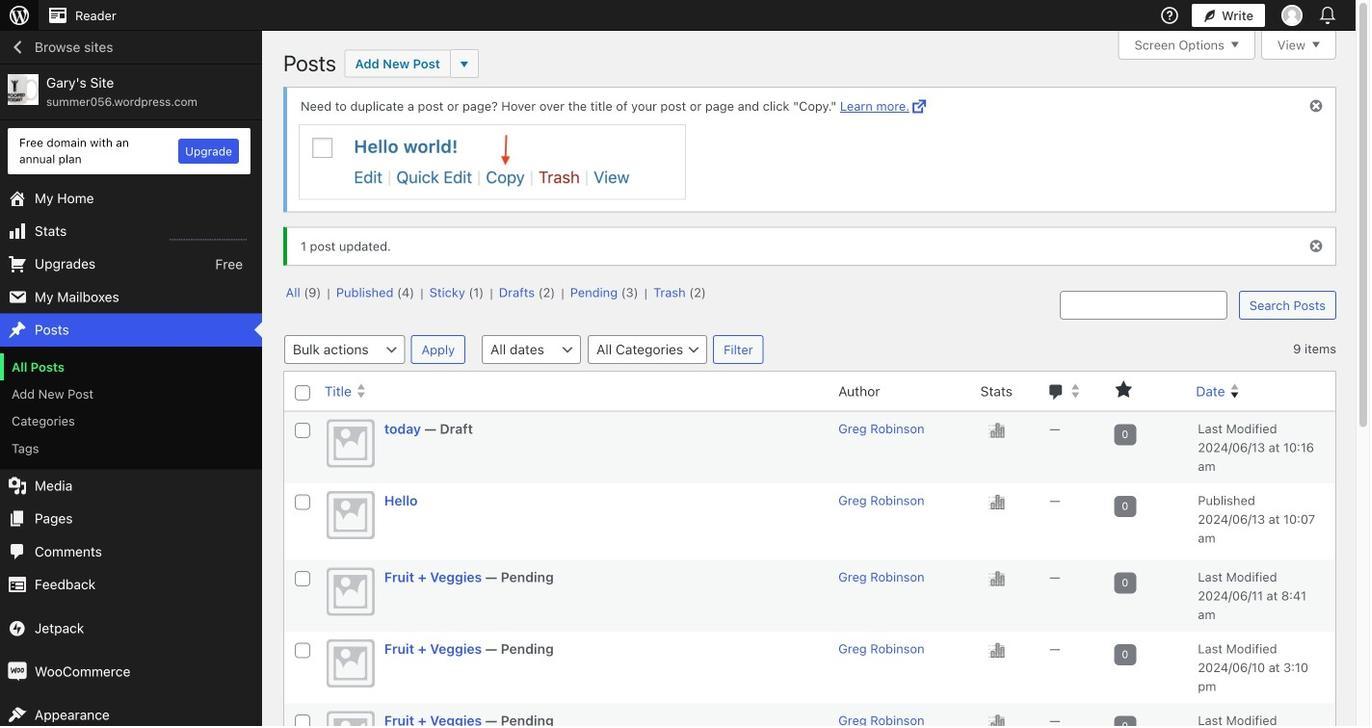 Task type: locate. For each thing, give the bounding box(es) containing it.
more stats image
[[989, 423, 1004, 438], [989, 571, 1004, 586], [989, 643, 1004, 658]]

no thumbnail found. image
[[326, 420, 375, 468], [326, 492, 375, 540], [326, 568, 375, 616], [326, 640, 375, 688], [326, 712, 375, 727]]

1 no thumbnail found. image from the top
[[326, 420, 375, 468]]

1 more stats image from the top
[[989, 494, 1004, 510]]

no thumbnail found. image for 3rd more stats image from the bottom
[[326, 420, 375, 468]]

None checkbox
[[295, 571, 310, 587], [295, 643, 310, 659], [295, 715, 310, 727], [295, 571, 310, 587], [295, 643, 310, 659], [295, 715, 310, 727]]

0 vertical spatial more stats image
[[989, 494, 1004, 510]]

None checkbox
[[295, 385, 310, 401], [295, 423, 310, 439], [295, 495, 310, 510], [295, 385, 310, 401], [295, 423, 310, 439], [295, 495, 310, 510]]

2 more stats image from the top
[[989, 714, 1004, 727]]

5 no thumbnail found. image from the top
[[326, 712, 375, 727]]

2 no thumbnail found. image from the top
[[326, 492, 375, 540]]

more stats image for 5th no thumbnail found.
[[989, 714, 1004, 727]]

comments image
[[1048, 384, 1066, 403]]

no thumbnail found. image for second more stats image from the bottom
[[326, 568, 375, 616]]

4 no thumbnail found. image from the top
[[326, 640, 375, 688]]

main menu navigation
[[0, 31, 262, 727]]

no thumbnail found. image for 1st more stats image from the bottom
[[326, 640, 375, 688]]

3 more stats image from the top
[[989, 643, 1004, 658]]

toolbar navigation
[[0, 0, 1344, 31]]

0 vertical spatial more stats image
[[989, 423, 1004, 438]]

None search field
[[1060, 291, 1227, 320]]

1 vertical spatial more stats image
[[989, 714, 1004, 727]]

3 no thumbnail found. image from the top
[[326, 568, 375, 616]]

more stats image
[[989, 494, 1004, 510], [989, 714, 1004, 727]]

2 vertical spatial more stats image
[[989, 643, 1004, 658]]

1 vertical spatial more stats image
[[989, 571, 1004, 586]]

None submit
[[1239, 291, 1337, 320], [411, 335, 466, 364], [713, 335, 764, 364], [1239, 291, 1337, 320], [411, 335, 466, 364], [713, 335, 764, 364]]



Task type: vqa. For each thing, say whether or not it's contained in the screenshot.
submit
yes



Task type: describe. For each thing, give the bounding box(es) containing it.
1 more stats image from the top
[[989, 423, 1004, 438]]

more stats image for 2nd no thumbnail found. from the top
[[989, 494, 1004, 510]]

2 more stats image from the top
[[989, 571, 1004, 586]]

hourly views image
[[170, 223, 247, 242]]



